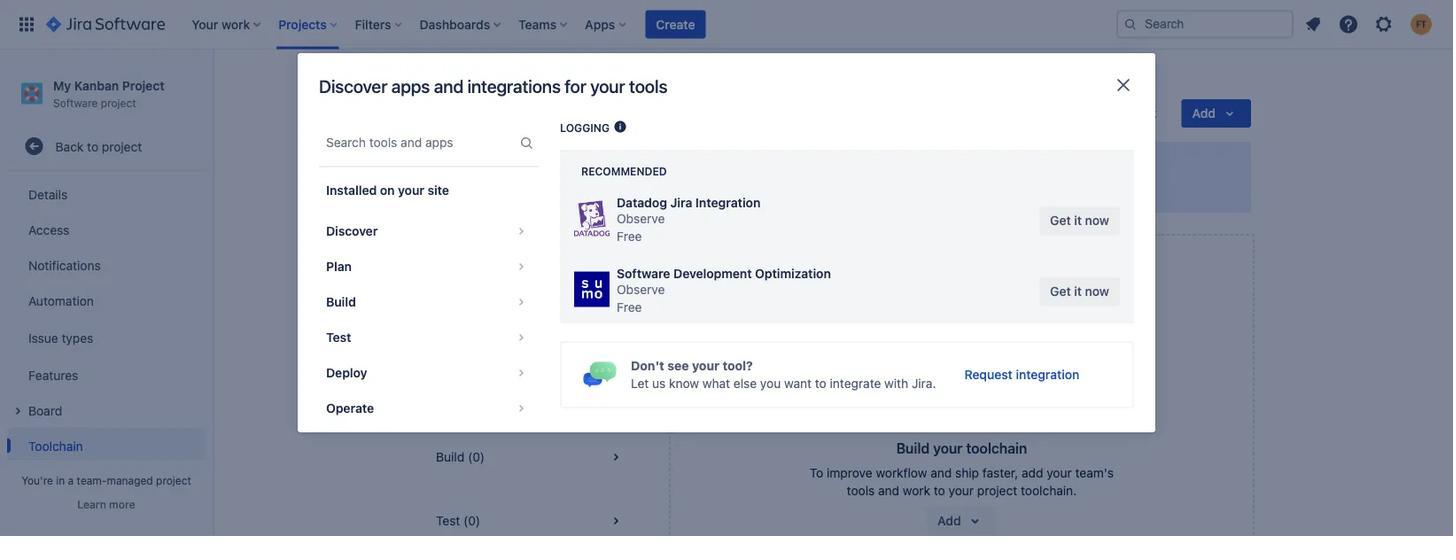 Task type: describe. For each thing, give the bounding box(es) containing it.
project settings
[[608, 74, 698, 89]]

learn more
[[77, 498, 135, 511]]

projects
[[411, 74, 458, 89]]

development
[[674, 266, 752, 281]]

(0) for test (0)
[[464, 514, 481, 528]]

and inside "welcome to your project toolchain discover integrations for your tools, connect work to your project, and manage it all right here."
[[843, 182, 865, 197]]

tool?
[[723, 358, 753, 373]]

automation link
[[7, 283, 206, 318]]

view
[[436, 258, 464, 273]]

operate
[[326, 401, 374, 416]]

tools,
[[637, 182, 668, 197]]

your inside installed on your site button
[[398, 183, 425, 198]]

automation
[[28, 293, 94, 308]]

recommended
[[581, 165, 667, 177]]

project,
[[796, 182, 840, 197]]

integrations inside "dialog"
[[468, 76, 561, 97]]

get it now for software development optimization
[[1050, 284, 1110, 299]]

team's
[[1076, 466, 1114, 480]]

chevron icon pointing right image for discover
[[511, 221, 532, 242]]

integrate
[[830, 376, 881, 391]]

discover apps and integrations for your tools dialog
[[298, 53, 1156, 536]]

get for software development optimization
[[1050, 284, 1071, 299]]

your up "toolchain."
[[1047, 466, 1072, 480]]

managed
[[107, 474, 153, 487]]

learn more button
[[77, 497, 135, 511]]

all inside view all tools (0) button
[[467, 258, 480, 273]]

datadog jira integration logo image
[[574, 201, 610, 236]]

test (0)
[[436, 514, 481, 528]]

build (0) button
[[415, 425, 648, 489]]

logging
[[560, 121, 610, 134]]

work inside "welcome to your project toolchain discover integrations for your tools, connect work to your project, and manage it all right here."
[[722, 182, 749, 197]]

plan
[[326, 259, 352, 274]]

access link
[[7, 212, 206, 247]]

know
[[669, 376, 699, 391]]

let
[[631, 376, 649, 391]]

kanban for my kanban project software project
[[74, 78, 119, 93]]

and inside "dialog"
[[434, 76, 464, 97]]

request
[[965, 367, 1013, 382]]

your down recommended at left
[[608, 182, 634, 197]]

discover inside "welcome to your project toolchain discover integrations for your tools, connect work to your project, and manage it all right here."
[[464, 182, 514, 197]]

tools inside build your toolchain to improve workflow and ship faster, add your team's tools and work to your project toolchain.
[[847, 484, 875, 498]]

installed
[[326, 183, 377, 198]]

in
[[56, 474, 65, 487]]

features
[[28, 368, 78, 382]]

optimization
[[755, 266, 831, 281]]

back to project
[[55, 139, 142, 154]]

operate button
[[319, 391, 539, 426]]

jira
[[671, 195, 693, 210]]

to inside build your toolchain to improve workflow and ship faster, add your team's tools and work to your project toolchain.
[[934, 484, 946, 498]]

Search tools and apps field
[[321, 127, 516, 159]]

and down workflow
[[878, 484, 900, 498]]

discover apps and integrations for your tools
[[319, 76, 668, 97]]

else
[[734, 376, 757, 391]]

types
[[62, 330, 93, 345]]

your up debug system by reviewing its logs icon
[[591, 76, 625, 97]]

to
[[810, 466, 824, 480]]

projects link
[[411, 71, 458, 92]]

to inside "don't see your tool? let us know what else you want to integrate with jira."
[[815, 376, 827, 391]]

give
[[1074, 106, 1099, 121]]

see
[[668, 358, 689, 373]]

us
[[652, 376, 666, 391]]

want
[[784, 376, 812, 391]]

discover for discover apps and integrations for your tools
[[319, 76, 388, 97]]

your left project,
[[767, 182, 793, 197]]

settings
[[652, 74, 698, 89]]

get it now for datadog jira integration
[[1050, 213, 1110, 228]]

project for my kanban project software project
[[122, 78, 164, 93]]

free for datadog jira integration observe free
[[617, 229, 642, 244]]

observe for software development optimization
[[617, 282, 665, 297]]

notifications
[[28, 258, 101, 272]]

your down ship
[[949, 484, 974, 498]]

don't
[[631, 358, 665, 373]]

software development optimization logo image
[[574, 272, 610, 307]]

deploy button
[[319, 355, 539, 391]]

my kanban project
[[479, 74, 587, 89]]

issue
[[28, 330, 58, 345]]

on
[[380, 183, 395, 198]]

search image
[[1124, 17, 1138, 31]]

get it now button for software development optimization
[[1040, 277, 1120, 306]]

you
[[760, 376, 781, 391]]

site
[[428, 183, 449, 198]]

software development optimization observe free
[[617, 266, 831, 315]]

jira.
[[912, 376, 936, 391]]

toolchain link
[[7, 428, 206, 464]]

project settings link
[[608, 71, 698, 92]]

don't see your tool? let us know what else you want to integrate with jira.
[[631, 358, 936, 391]]

chevron icon pointing right image for operate
[[511, 398, 532, 419]]

project right managed
[[156, 474, 191, 487]]

team-
[[77, 474, 107, 487]]

welcome
[[464, 156, 526, 173]]

project for my kanban project
[[546, 74, 587, 89]]

installed on your site
[[326, 183, 449, 198]]

project up details link
[[102, 139, 142, 154]]

access
[[28, 222, 69, 237]]

my kanban project link
[[479, 71, 587, 92]]

board
[[28, 403, 62, 418]]

build your toolchain to improve workflow and ship faster, add your team's tools and work to your project toolchain.
[[810, 440, 1114, 498]]

plan button
[[319, 249, 539, 285]]

faster,
[[983, 466, 1019, 480]]

free for software development optimization observe free
[[617, 300, 642, 315]]

give feedback
[[1074, 106, 1157, 121]]

2 horizontal spatial project
[[608, 74, 649, 89]]

your down logging
[[546, 156, 576, 173]]

chevron icon pointing right image for build
[[511, 292, 532, 313]]



Task type: locate. For each thing, give the bounding box(es) containing it.
integrations
[[468, 76, 561, 97], [518, 182, 586, 197]]

here.
[[973, 182, 1003, 197]]

your
[[591, 76, 625, 97], [546, 156, 576, 173], [608, 182, 634, 197], [767, 182, 793, 197], [398, 183, 425, 198], [692, 358, 720, 373], [933, 440, 963, 457], [1047, 466, 1072, 480], [949, 484, 974, 498]]

1 get it now from the top
[[1050, 213, 1110, 228]]

get
[[1050, 213, 1071, 228], [1050, 284, 1071, 299]]

now
[[1086, 213, 1110, 228], [1086, 284, 1110, 299]]

1 vertical spatial free
[[617, 300, 642, 315]]

1 horizontal spatial software
[[617, 266, 671, 281]]

test inside discover apps and integrations for your tools "dialog"
[[326, 330, 351, 345]]

kanban inside my kanban project software project
[[74, 78, 119, 93]]

integration
[[696, 195, 761, 210]]

0 horizontal spatial kanban
[[74, 78, 119, 93]]

apps
[[392, 76, 430, 97]]

0 vertical spatial integrations
[[468, 76, 561, 97]]

get it now button
[[1040, 207, 1120, 235], [1040, 277, 1120, 306]]

group
[[7, 171, 206, 505], [319, 208, 539, 536]]

build inside build your toolchain to improve workflow and ship faster, add your team's tools and work to your project toolchain.
[[897, 440, 930, 457]]

1 vertical spatial get it now
[[1050, 284, 1110, 299]]

features link
[[7, 357, 206, 393]]

(0) up test (0)
[[468, 450, 485, 464]]

project
[[101, 96, 136, 109], [102, 139, 142, 154], [579, 156, 626, 173], [156, 474, 191, 487], [978, 484, 1018, 498]]

installed on your site button
[[319, 173, 539, 208]]

learn
[[77, 498, 106, 511]]

3 chevron icon pointing right image from the top
[[511, 292, 532, 313]]

tools inside button
[[483, 258, 511, 273]]

discover down welcome
[[464, 182, 514, 197]]

0 horizontal spatial work
[[722, 182, 749, 197]]

tools down improve
[[847, 484, 875, 498]]

1 vertical spatial all
[[467, 258, 480, 273]]

(0) for build (0)
[[468, 450, 485, 464]]

add
[[1022, 466, 1044, 480]]

2 get it now from the top
[[1050, 284, 1110, 299]]

software inside my kanban project software project
[[53, 96, 98, 109]]

discover
[[319, 76, 388, 97], [464, 182, 514, 197], [326, 224, 378, 238]]

my for my kanban project software project
[[53, 78, 71, 93]]

details
[[28, 187, 68, 201]]

tools
[[629, 76, 668, 97], [483, 258, 511, 273], [847, 484, 875, 498]]

observe inside datadog jira integration observe free
[[617, 211, 665, 226]]

datadog
[[617, 195, 667, 210]]

2 vertical spatial tools
[[847, 484, 875, 498]]

get for datadog jira integration
[[1050, 213, 1071, 228]]

software right 'software development optimization logo' on the bottom
[[617, 266, 671, 281]]

2 free from the top
[[617, 300, 642, 315]]

chevron icon pointing right image down view all tools (0) button
[[511, 327, 532, 348]]

1 horizontal spatial toolchain
[[415, 101, 503, 126]]

tools right view
[[483, 258, 511, 273]]

toolchain down projects link
[[415, 101, 503, 126]]

0 vertical spatial tools
[[629, 76, 668, 97]]

workflow
[[876, 466, 928, 480]]

all right view
[[467, 258, 480, 273]]

(0) down build (0)
[[464, 514, 481, 528]]

observe
[[617, 211, 665, 226], [617, 282, 665, 297]]

your right on
[[398, 183, 425, 198]]

0 vertical spatial observe
[[617, 211, 665, 226]]

project up debug system by reviewing its logs icon
[[608, 74, 649, 89]]

0 vertical spatial now
[[1086, 213, 1110, 228]]

1 vertical spatial discover
[[464, 182, 514, 197]]

for
[[565, 76, 587, 97], [589, 182, 605, 197]]

2 now from the top
[[1086, 284, 1110, 299]]

build down plan
[[326, 295, 356, 309]]

1 vertical spatial get it now button
[[1040, 277, 1120, 306]]

observe down datadog on the left top of the page
[[617, 211, 665, 226]]

0 vertical spatial discover
[[319, 76, 388, 97]]

chevron icon pointing right image inside build button
[[511, 292, 532, 313]]

chevron icon pointing right image
[[511, 221, 532, 242], [511, 256, 532, 277], [511, 292, 532, 313], [511, 327, 532, 348], [511, 363, 532, 384], [511, 398, 532, 419]]

1 vertical spatial integrations
[[518, 182, 586, 197]]

create button
[[646, 10, 706, 39]]

0 vertical spatial it
[[917, 182, 924, 197]]

improve
[[827, 466, 873, 480]]

6 chevron icon pointing right image from the top
[[511, 398, 532, 419]]

more
[[109, 498, 135, 511]]

view all tools (0)
[[436, 258, 531, 273]]

software inside software development optimization observe free
[[617, 266, 671, 281]]

chevron icon pointing right image down view all tools (0) on the left
[[511, 292, 532, 313]]

chevron icon pointing right image right view
[[511, 256, 532, 277]]

2 chevron icon pointing right image from the top
[[511, 256, 532, 277]]

1 horizontal spatial group
[[319, 208, 539, 536]]

discover for discover
[[326, 224, 378, 238]]

2 get it now button from the top
[[1040, 277, 1120, 306]]

primary element
[[11, 0, 1117, 49]]

work down workflow
[[903, 484, 931, 498]]

1 horizontal spatial all
[[928, 182, 940, 197]]

chevron icon pointing right image up view all tools (0) on the left
[[511, 221, 532, 242]]

2 vertical spatial discover
[[326, 224, 378, 238]]

view all tools (0) button
[[415, 234, 648, 298]]

kanban down primary element
[[500, 74, 543, 89]]

and right apps
[[434, 76, 464, 97]]

right
[[944, 182, 970, 197]]

for inside "dialog"
[[565, 76, 587, 97]]

chevron icon pointing right image inside discover 'button'
[[511, 221, 532, 242]]

chevron icon pointing right image up build (0) button
[[511, 398, 532, 419]]

0 vertical spatial software
[[53, 96, 98, 109]]

chevron icon pointing right image for test
[[511, 327, 532, 348]]

0 vertical spatial toolchain
[[629, 156, 690, 173]]

project
[[546, 74, 587, 89], [608, 74, 649, 89], [122, 78, 164, 93]]

0 horizontal spatial toolchain
[[28, 439, 83, 453]]

1 horizontal spatial test
[[436, 514, 460, 528]]

back
[[55, 139, 84, 154]]

group containing details
[[7, 171, 206, 505]]

0 horizontal spatial tools
[[483, 258, 511, 273]]

board button
[[7, 393, 206, 428]]

1 vertical spatial tools
[[483, 258, 511, 273]]

0 vertical spatial (0)
[[515, 258, 531, 273]]

tools down create button
[[629, 76, 668, 97]]

build button
[[319, 285, 539, 320]]

for up "datadog jira integration logo"
[[589, 182, 605, 197]]

feedback
[[1103, 106, 1157, 121]]

test down build (0)
[[436, 514, 460, 528]]

tools inside "dialog"
[[629, 76, 668, 97]]

project inside "welcome to your project toolchain discover integrations for your tools, connect work to your project, and manage it all right here."
[[579, 156, 626, 173]]

discover inside 'button'
[[326, 224, 378, 238]]

work right connect
[[722, 182, 749, 197]]

observe right 'software development optimization logo' on the bottom
[[617, 282, 665, 297]]

0 vertical spatial get
[[1050, 213, 1071, 228]]

my for my kanban project
[[479, 74, 497, 89]]

group containing discover
[[319, 208, 539, 536]]

kanban
[[500, 74, 543, 89], [74, 78, 119, 93]]

project down faster,
[[978, 484, 1018, 498]]

your up ship
[[933, 440, 963, 457]]

2 vertical spatial (0)
[[464, 514, 481, 528]]

build for (0)
[[436, 450, 465, 464]]

you're in a team-managed project
[[21, 474, 191, 487]]

1 vertical spatial software
[[617, 266, 671, 281]]

discover button
[[319, 214, 539, 249]]

1 vertical spatial work
[[903, 484, 931, 498]]

chevron icon pointing right image left the apps image
[[511, 363, 532, 384]]

1 vertical spatial observe
[[617, 282, 665, 297]]

chevron icon pointing right image for plan
[[511, 256, 532, 277]]

1 vertical spatial now
[[1086, 284, 1110, 299]]

build inside discover apps and integrations for your tools "dialog"
[[326, 295, 356, 309]]

1 vertical spatial it
[[1075, 213, 1082, 228]]

request integration button
[[954, 361, 1091, 389]]

project up back to project link
[[101, 96, 136, 109]]

software
[[53, 96, 98, 109], [617, 266, 671, 281]]

1 vertical spatial (0)
[[468, 450, 485, 464]]

datadog jira integration observe free
[[617, 195, 761, 244]]

create banner
[[0, 0, 1454, 50]]

build
[[326, 295, 356, 309], [897, 440, 930, 457], [436, 450, 465, 464]]

1 vertical spatial for
[[589, 182, 605, 197]]

project up back to project link
[[122, 78, 164, 93]]

my kanban project software project
[[53, 78, 164, 109]]

build up workflow
[[897, 440, 930, 457]]

give feedback button
[[1038, 99, 1168, 128]]

1 vertical spatial toolchain
[[966, 440, 1028, 457]]

1 chevron icon pointing right image from the top
[[511, 221, 532, 242]]

toolchain
[[629, 156, 690, 173], [966, 440, 1028, 457]]

discover up plan
[[326, 224, 378, 238]]

project down logging
[[579, 156, 626, 173]]

(0)
[[515, 258, 531, 273], [468, 450, 485, 464], [464, 514, 481, 528]]

0 horizontal spatial all
[[467, 258, 480, 273]]

2 horizontal spatial tools
[[847, 484, 875, 498]]

what
[[703, 376, 730, 391]]

project inside build your toolchain to improve workflow and ship faster, add your team's tools and work to your project toolchain.
[[978, 484, 1018, 498]]

my inside my kanban project software project
[[53, 78, 71, 93]]

1 free from the top
[[617, 229, 642, 244]]

connect
[[672, 182, 718, 197]]

work
[[722, 182, 749, 197], [903, 484, 931, 498]]

and
[[434, 76, 464, 97], [843, 182, 865, 197], [931, 466, 952, 480], [878, 484, 900, 498]]

0 vertical spatial work
[[722, 182, 749, 197]]

chevron icon pointing right image inside operate button
[[511, 398, 532, 419]]

chevron icon pointing right image inside "test" button
[[511, 327, 532, 348]]

toolchain up 'in'
[[28, 439, 83, 453]]

test (0) button
[[415, 489, 648, 536]]

and right project,
[[843, 182, 865, 197]]

1 horizontal spatial kanban
[[500, 74, 543, 89]]

(0) left 'software development optimization logo' on the bottom
[[515, 258, 531, 273]]

debug system by reviewing its logs image
[[613, 120, 628, 134]]

issue types
[[28, 330, 93, 345]]

1 vertical spatial get
[[1050, 284, 1071, 299]]

create
[[656, 17, 695, 31]]

Search field
[[1117, 10, 1294, 39]]

1 horizontal spatial work
[[903, 484, 931, 498]]

all left right at the top
[[928, 182, 940, 197]]

integrations inside "welcome to your project toolchain discover integrations for your tools, connect work to your project, and manage it all right here."
[[518, 182, 586, 197]]

1 get it now button from the top
[[1040, 207, 1120, 235]]

now for software development optimization
[[1086, 284, 1110, 299]]

a
[[68, 474, 74, 487]]

free inside datadog jira integration observe free
[[617, 229, 642, 244]]

2 get from the top
[[1050, 284, 1071, 299]]

with
[[885, 376, 909, 391]]

your inside "don't see your tool? let us know what else you want to integrate with jira."
[[692, 358, 720, 373]]

1 horizontal spatial toolchain
[[966, 440, 1028, 457]]

2 vertical spatial it
[[1075, 284, 1082, 299]]

build down operate button
[[436, 450, 465, 464]]

manage
[[868, 182, 914, 197]]

issue types link
[[7, 318, 206, 357]]

1 get from the top
[[1050, 213, 1071, 228]]

now for datadog jira integration
[[1086, 213, 1110, 228]]

test up deploy
[[326, 330, 351, 345]]

discover left apps
[[319, 76, 388, 97]]

toolchain.
[[1021, 484, 1077, 498]]

test for test (0)
[[436, 514, 460, 528]]

my up back at the left top
[[53, 78, 71, 93]]

software up back at the left top
[[53, 96, 98, 109]]

ship
[[956, 466, 980, 480]]

request integration
[[965, 367, 1080, 382]]

0 horizontal spatial for
[[565, 76, 587, 97]]

0 horizontal spatial software
[[53, 96, 98, 109]]

kanban up back to project
[[74, 78, 119, 93]]

2 horizontal spatial build
[[897, 440, 930, 457]]

1 horizontal spatial tools
[[629, 76, 668, 97]]

0 horizontal spatial group
[[7, 171, 206, 505]]

for inside "welcome to your project toolchain discover integrations for your tools, connect work to your project, and manage it all right here."
[[589, 182, 605, 197]]

jira software image
[[46, 14, 165, 35], [46, 14, 165, 35]]

chevron icon pointing right image inside deploy button
[[511, 363, 532, 384]]

notifications link
[[7, 247, 206, 283]]

work inside build your toolchain to improve workflow and ship faster, add your team's tools and work to your project toolchain.
[[903, 484, 931, 498]]

it
[[917, 182, 924, 197], [1075, 213, 1082, 228], [1075, 284, 1082, 299]]

0 vertical spatial test
[[326, 330, 351, 345]]

1 horizontal spatial build
[[436, 450, 465, 464]]

free
[[617, 229, 642, 244], [617, 300, 642, 315]]

1 vertical spatial toolchain
[[28, 439, 83, 453]]

0 vertical spatial for
[[565, 76, 587, 97]]

0 vertical spatial get it now button
[[1040, 207, 1120, 235]]

0 horizontal spatial build
[[326, 295, 356, 309]]

your up the what
[[692, 358, 720, 373]]

2 observe from the top
[[617, 282, 665, 297]]

chevron icon pointing right image for deploy
[[511, 363, 532, 384]]

my right projects
[[479, 74, 497, 89]]

all
[[928, 182, 940, 197], [467, 258, 480, 273]]

0 vertical spatial all
[[928, 182, 940, 197]]

deploy
[[326, 366, 367, 380]]

toolchain up faster,
[[966, 440, 1028, 457]]

toolchain inside "welcome to your project toolchain discover integrations for your tools, connect work to your project, and manage it all right here."
[[629, 156, 690, 173]]

1 now from the top
[[1086, 213, 1110, 228]]

it inside "welcome to your project toolchain discover integrations for your tools, connect work to your project, and manage it all right here."
[[917, 182, 924, 197]]

1 horizontal spatial my
[[479, 74, 497, 89]]

integration
[[1016, 367, 1080, 382]]

0 horizontal spatial my
[[53, 78, 71, 93]]

4 chevron icon pointing right image from the top
[[511, 327, 532, 348]]

free right 'software development optimization logo' on the bottom
[[617, 300, 642, 315]]

close modal image
[[1113, 74, 1135, 96]]

details link
[[7, 177, 206, 212]]

kanban for my kanban project
[[500, 74, 543, 89]]

0 horizontal spatial toolchain
[[629, 156, 690, 173]]

it for software development optimization
[[1075, 284, 1082, 299]]

1 horizontal spatial for
[[589, 182, 605, 197]]

apps image image
[[583, 362, 617, 388]]

test button
[[319, 320, 539, 355]]

0 horizontal spatial test
[[326, 330, 351, 345]]

1 observe from the top
[[617, 211, 665, 226]]

observe inside software development optimization observe free
[[617, 282, 665, 297]]

chevron icon pointing right image inside the plan "button"
[[511, 256, 532, 277]]

project up logging
[[546, 74, 587, 89]]

integrations up "datadog jira integration logo"
[[518, 182, 586, 197]]

integrations down primary element
[[468, 76, 561, 97]]

build (0)
[[436, 450, 485, 464]]

test for test
[[326, 330, 351, 345]]

0 horizontal spatial project
[[122, 78, 164, 93]]

project inside my kanban project software project
[[122, 78, 164, 93]]

1 vertical spatial test
[[436, 514, 460, 528]]

back to project link
[[7, 129, 206, 164]]

free inside software development optimization observe free
[[617, 300, 642, 315]]

observe for datadog jira integration
[[617, 211, 665, 226]]

free down datadog on the left top of the page
[[617, 229, 642, 244]]

0 vertical spatial free
[[617, 229, 642, 244]]

get it now button for datadog jira integration
[[1040, 207, 1120, 235]]

build for your
[[897, 440, 930, 457]]

toolchain up tools,
[[629, 156, 690, 173]]

5 chevron icon pointing right image from the top
[[511, 363, 532, 384]]

it for datadog jira integration
[[1075, 213, 1082, 228]]

toolchain inside build your toolchain to improve workflow and ship faster, add your team's tools and work to your project toolchain.
[[966, 440, 1028, 457]]

project inside my kanban project software project
[[101, 96, 136, 109]]

for up logging
[[565, 76, 587, 97]]

all inside "welcome to your project toolchain discover integrations for your tools, connect work to your project, and manage it all right here."
[[928, 182, 940, 197]]

0 vertical spatial get it now
[[1050, 213, 1110, 228]]

0 vertical spatial toolchain
[[415, 101, 503, 126]]

1 horizontal spatial project
[[546, 74, 587, 89]]

group inside discover apps and integrations for your tools "dialog"
[[319, 208, 539, 536]]

and left ship
[[931, 466, 952, 480]]



Task type: vqa. For each thing, say whether or not it's contained in the screenshot.
1st Get It Now button from the bottom of the Discover apps and integrations for your tools DIALOG
yes



